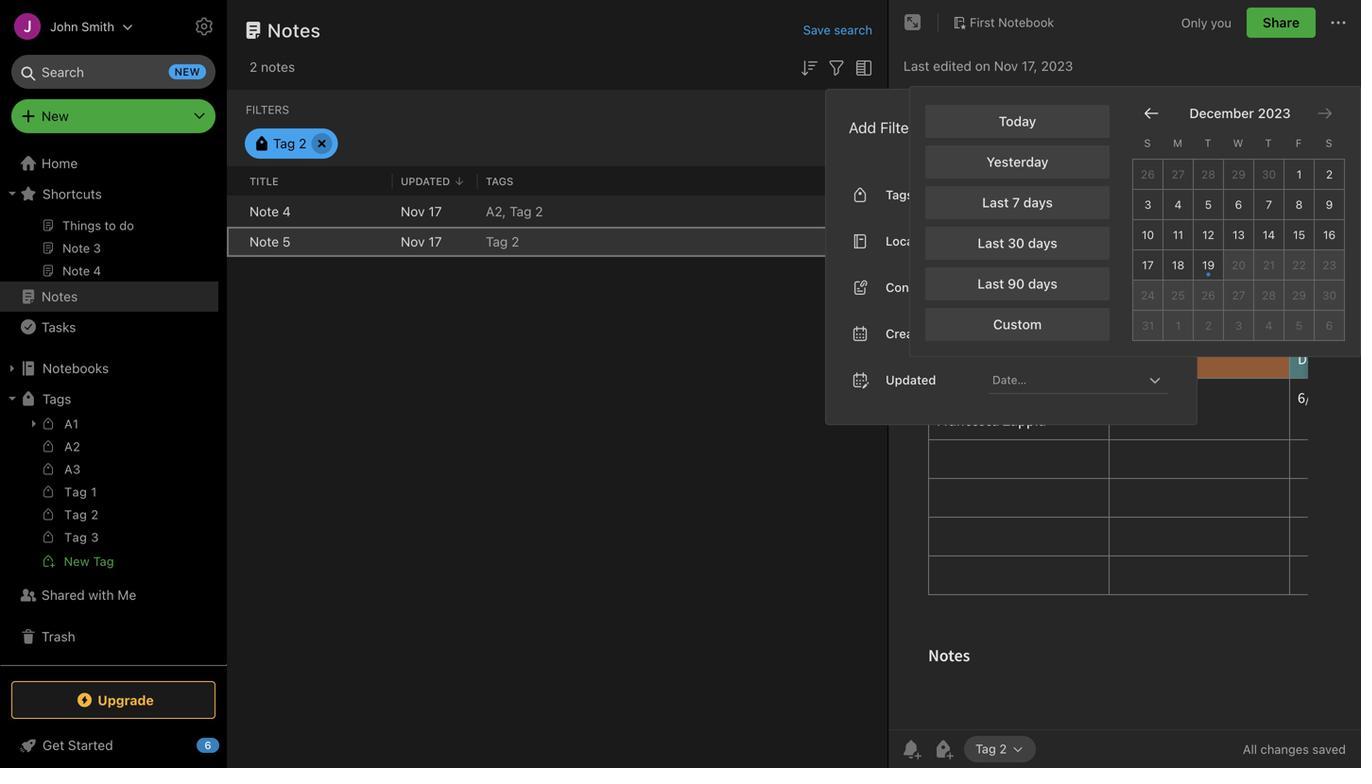 Task type: vqa. For each thing, say whether or not it's contained in the screenshot.
tab list
no



Task type: describe. For each thing, give the bounding box(es) containing it.
12 button
[[1194, 220, 1224, 250]]

tag 3 link
[[0, 527, 218, 550]]

nov 17 for a2, tag 2
[[401, 204, 442, 219]]

changes
[[1260, 742, 1309, 757]]

tag 2 down a2,
[[486, 234, 519, 250]]

save
[[803, 23, 831, 37]]

6 for the bottom "6" button
[[1326, 319, 1333, 332]]

add filters image
[[825, 57, 848, 79]]

contains
[[886, 280, 938, 294]]

with
[[88, 587, 114, 603]]

settings image
[[193, 15, 216, 38]]

1 inside group
[[91, 485, 97, 499]]

20 button
[[1224, 250, 1254, 281]]

tag down a2,
[[486, 234, 508, 250]]

0 vertical spatial 5 button
[[1194, 190, 1224, 220]]

shared
[[42, 587, 85, 603]]

add filters
[[849, 118, 922, 136]]

0 vertical spatial 2 button
[[1315, 160, 1345, 190]]

14 button
[[1254, 220, 1284, 250]]

1 horizontal spatial tag 2 button
[[964, 736, 1036, 763]]

title
[[250, 175, 278, 187]]

notebooks link
[[0, 353, 218, 384]]

3 for 3 button to the top
[[1144, 198, 1151, 211]]

first notebook button
[[946, 9, 1061, 36]]

Add filters field
[[825, 55, 848, 79]]

 Date picker field
[[989, 367, 1185, 394]]

new for new
[[42, 108, 69, 124]]

cell for note 4
[[227, 197, 242, 227]]

tag up new tag
[[64, 530, 87, 544]]

tag down tag 3 link at bottom
[[93, 554, 114, 569]]

expand tags image
[[5, 391, 20, 406]]

a2
[[64, 440, 81, 454]]

saved
[[1312, 742, 1346, 757]]

shared with me link
[[0, 580, 218, 611]]

nov inside note window element
[[994, 58, 1018, 74]]

0 horizontal spatial 26 button
[[1133, 160, 1164, 190]]

1 vertical spatial 29
[[1292, 289, 1306, 302]]

all
[[1243, 742, 1257, 757]]

16 button
[[1315, 220, 1345, 250]]

more actions image
[[1327, 11, 1350, 34]]

18
[[1172, 258, 1184, 272]]

15 button
[[1284, 220, 1315, 250]]

0 horizontal spatial 7
[[1012, 195, 1020, 210]]

share
[[1263, 15, 1300, 30]]

last 30 days
[[978, 235, 1057, 251]]

0 vertical spatial filters
[[246, 103, 289, 116]]

1 horizontal spatial 3 button
[[1224, 311, 1254, 341]]

first notebook
[[970, 15, 1054, 29]]

8
[[1296, 198, 1303, 211]]

1 t from the left
[[1205, 137, 1211, 149]]

shortcuts button
[[0, 179, 218, 209]]

20
[[1232, 258, 1246, 272]]

26 for left 26 button
[[1141, 168, 1155, 181]]

clear all button
[[1115, 116, 1168, 139]]

edited
[[933, 58, 972, 74]]

21
[[1263, 258, 1275, 272]]

tag 1 link
[[0, 482, 218, 505]]

tag down a3
[[64, 485, 87, 499]]

john smith
[[50, 19, 114, 34]]

a3
[[64, 462, 81, 476]]

22
[[1292, 258, 1306, 272]]

1 horizontal spatial 26 button
[[1194, 281, 1224, 311]]

View options field
[[848, 55, 875, 79]]

31 button
[[1133, 311, 1164, 341]]

today
[[999, 113, 1036, 129]]

tag 3
[[64, 530, 99, 544]]

notebook
[[998, 15, 1054, 29]]

5 for right 5 button
[[1296, 319, 1303, 332]]

2023 field
[[1254, 105, 1291, 121]]

0 vertical spatial 28 button
[[1194, 160, 1224, 190]]

2 inside group
[[91, 508, 99, 522]]

Account field
[[0, 8, 133, 45]]

2 t from the left
[[1265, 137, 1272, 149]]

last for last edited on nov 17, 2023
[[904, 58, 930, 74]]

13 button
[[1224, 220, 1254, 250]]

1 horizontal spatial 28
[[1262, 289, 1276, 302]]

0 horizontal spatial 6 button
[[1224, 190, 1254, 220]]

a2,
[[486, 204, 506, 219]]

Search text field
[[25, 55, 202, 89]]

all changes saved
[[1243, 742, 1346, 757]]

w
[[1233, 137, 1243, 149]]

1 horizontal spatial updated
[[886, 373, 936, 387]]

1 horizontal spatial 30 button
[[1315, 281, 1345, 311]]

1 horizontal spatial 1 button
[[1284, 160, 1315, 190]]

days for last 7 days
[[1023, 195, 1053, 210]]

get
[[43, 738, 64, 753]]

Sort options field
[[798, 55, 820, 79]]

12
[[1202, 228, 1214, 241]]

notes
[[261, 59, 295, 75]]

24 button
[[1133, 281, 1164, 311]]

3 for the right 3 button
[[1235, 319, 1242, 332]]

nov for tag 2
[[401, 234, 425, 250]]

0 vertical spatial 30
[[1262, 168, 1276, 181]]

23
[[1322, 258, 1336, 272]]

11
[[1173, 228, 1183, 241]]

add tag image
[[932, 738, 955, 761]]

27 for rightmost 27 button
[[1232, 289, 1245, 302]]

17 button
[[1133, 250, 1164, 281]]

first
[[970, 15, 995, 29]]

yesterday
[[986, 154, 1049, 169]]

tag 1
[[64, 485, 97, 499]]

1 vertical spatial 28 button
[[1254, 281, 1284, 311]]

tag down tag 1 on the left bottom of page
[[64, 508, 87, 522]]

days for last 30 days
[[1028, 235, 1057, 251]]

0 horizontal spatial 4
[[282, 204, 291, 219]]

new search field
[[25, 55, 206, 89]]

tasks button
[[0, 312, 218, 342]]

last 90 days
[[978, 276, 1057, 291]]

13
[[1232, 228, 1245, 241]]

new tag
[[64, 554, 114, 569]]

last for last 30 days
[[978, 235, 1004, 251]]

9
[[1326, 198, 1333, 211]]

0 horizontal spatial 2 button
[[1194, 311, 1224, 341]]

1 horizontal spatial 27 button
[[1224, 281, 1254, 311]]

tag right a2,
[[510, 204, 532, 219]]

1 horizontal spatial 5 button
[[1284, 311, 1315, 341]]

home
[[42, 155, 78, 171]]

created
[[886, 327, 932, 341]]

0 horizontal spatial 27 button
[[1164, 160, 1194, 190]]

a2, tag 2
[[486, 204, 543, 219]]

new for new tag
[[64, 554, 90, 569]]

days for last 90 days
[[1028, 276, 1057, 291]]

tag 2 up title
[[273, 136, 307, 151]]

tags inside button
[[43, 391, 71, 407]]

1 vertical spatial 6 button
[[1315, 311, 1345, 341]]

notes link
[[0, 282, 218, 312]]

3 inside group
[[91, 530, 99, 544]]

25
[[1171, 289, 1185, 302]]

new button
[[11, 99, 216, 133]]

smith
[[81, 19, 114, 34]]

1 horizontal spatial notes
[[267, 19, 321, 41]]

2 inside note window element
[[999, 742, 1007, 756]]

trash
[[42, 629, 75, 645]]

tags button
[[0, 384, 218, 414]]

tag 2 link
[[0, 505, 218, 527]]

m
[[1173, 137, 1182, 149]]

john
[[50, 19, 78, 34]]

search
[[834, 23, 872, 37]]

0 horizontal spatial updated
[[401, 175, 450, 187]]

row group containing note 4
[[227, 197, 888, 257]]

0 horizontal spatial 4 button
[[1164, 190, 1194, 220]]

2 notes
[[250, 59, 295, 75]]

8 button
[[1284, 190, 1315, 220]]

new tag button
[[0, 550, 218, 573]]

10 button
[[1133, 220, 1164, 250]]

0 horizontal spatial notes
[[42, 289, 78, 304]]



Task type: locate. For each thing, give the bounding box(es) containing it.
1 for bottommost the 1 button
[[1176, 319, 1181, 332]]

s right f
[[1326, 137, 1332, 149]]

group for tags
[[0, 413, 218, 580]]

2023 right december
[[1258, 105, 1291, 121]]

shared with me
[[42, 587, 136, 603]]

1 vertical spatial 3 button
[[1224, 311, 1254, 341]]

21 button
[[1254, 250, 1284, 281]]

1 horizontal spatial 3
[[1144, 198, 1151, 211]]

s
[[1144, 137, 1151, 149], [1326, 137, 1332, 149]]

tags up a1 on the bottom of page
[[43, 391, 71, 407]]

1 horizontal spatial 7
[[1266, 198, 1272, 211]]

a3 link
[[0, 459, 218, 482]]

nov for a2, tag 2
[[401, 204, 425, 219]]

1 horizontal spatial tags
[[486, 175, 513, 187]]

7 button
[[1254, 190, 1284, 220]]

0 vertical spatial 27 button
[[1164, 160, 1194, 190]]

in
[[936, 234, 946, 248]]

5 up "12"
[[1205, 198, 1212, 211]]

1 horizontal spatial 6
[[1235, 198, 1242, 211]]

note for note 4
[[250, 204, 279, 219]]

1 vertical spatial 5 button
[[1284, 311, 1315, 341]]

0 horizontal spatial 3 button
[[1133, 190, 1164, 220]]

26 right "25" button
[[1201, 289, 1215, 302]]

30 button
[[1254, 160, 1284, 190], [1315, 281, 1345, 311]]

new down the tag 3
[[64, 554, 90, 569]]

t
[[1205, 137, 1211, 149], [1265, 137, 1272, 149]]

days
[[1023, 195, 1053, 210], [1028, 235, 1057, 251], [1028, 276, 1057, 291]]

7 down yesterday
[[1012, 195, 1020, 210]]

2 vertical spatial 5
[[1296, 319, 1303, 332]]

notes up tasks
[[42, 289, 78, 304]]

3 up 10
[[1144, 198, 1151, 211]]

0 vertical spatial 26 button
[[1133, 160, 1164, 190]]

note 5
[[250, 234, 290, 250]]

27 button down "m"
[[1164, 160, 1194, 190]]

6 button up 13
[[1224, 190, 1254, 220]]

1 button up 8
[[1284, 160, 1315, 190]]

tree containing home
[[0, 6, 227, 664]]

add a reminder image
[[900, 738, 922, 761]]

4 for the rightmost 4 button
[[1265, 319, 1273, 332]]

tag up title
[[273, 136, 295, 151]]

1 horizontal spatial t
[[1265, 137, 1272, 149]]

17 for a2,
[[428, 204, 442, 219]]

4 button
[[1164, 190, 1194, 220], [1254, 311, 1284, 341]]

6 inside "help and learning task checklist" field
[[205, 740, 211, 752]]

0 horizontal spatial tags
[[43, 391, 71, 407]]

1 horizontal spatial 29 button
[[1284, 281, 1315, 311]]

you
[[1211, 15, 1231, 30]]

6 up 13
[[1235, 198, 1242, 211]]

30
[[1262, 168, 1276, 181], [1008, 235, 1025, 251], [1322, 289, 1337, 302]]

1 vertical spatial 3
[[1235, 319, 1242, 332]]

5 down note 4
[[282, 234, 290, 250]]

1 group from the top
[[0, 36, 218, 289]]

filters
[[246, 103, 289, 116], [880, 118, 922, 136]]

4 down '21' button
[[1265, 319, 1273, 332]]

2 horizontal spatial 1
[[1297, 168, 1302, 181]]

1 vertical spatial 6
[[1326, 319, 1333, 332]]

2 vertical spatial nov
[[401, 234, 425, 250]]

2 vertical spatial days
[[1028, 276, 1057, 291]]

0 vertical spatial 17
[[428, 204, 442, 219]]

new inside popup button
[[42, 108, 69, 124]]

filters right 'add'
[[880, 118, 922, 136]]

26 down clear all button
[[1141, 168, 1155, 181]]

27 down "m"
[[1172, 168, 1185, 181]]

tags
[[486, 175, 513, 187], [886, 188, 913, 202], [43, 391, 71, 407]]

notes
[[267, 19, 321, 41], [42, 289, 78, 304]]

trash link
[[0, 622, 218, 652]]

date…
[[992, 373, 1027, 386]]

0 vertical spatial 27
[[1172, 168, 1185, 181]]

last left the 90
[[978, 276, 1004, 291]]

2 note from the top
[[250, 234, 279, 250]]

days right the 90
[[1028, 276, 1057, 291]]

new inside button
[[64, 554, 90, 569]]

29 button down 22
[[1284, 281, 1315, 311]]

new
[[174, 66, 200, 78]]

0 vertical spatial 6
[[1235, 198, 1242, 211]]

last inside note window element
[[904, 58, 930, 74]]

note for note 5
[[250, 234, 279, 250]]

0 horizontal spatial 1 button
[[1164, 311, 1194, 341]]

1 horizontal spatial 1
[[1176, 319, 1181, 332]]

2 vertical spatial 1
[[91, 485, 97, 499]]

0 vertical spatial 28
[[1201, 168, 1215, 181]]

29 button
[[1224, 160, 1254, 190], [1284, 281, 1315, 311]]

2 vertical spatial 6
[[205, 740, 211, 752]]

2 horizontal spatial 6
[[1326, 319, 1333, 332]]

6 left click to collapse image at the left bottom of the page
[[205, 740, 211, 752]]

6 for left "6" button
[[1235, 198, 1242, 211]]

2 button down "19" button
[[1194, 311, 1224, 341]]

tag 2 up the tag 3
[[64, 508, 99, 522]]

tag 2 button up title
[[245, 129, 338, 159]]

0 horizontal spatial 2023
[[1041, 58, 1073, 74]]

0 horizontal spatial 30
[[1008, 235, 1025, 251]]

29 down 22 button
[[1292, 289, 1306, 302]]

2023 inside note window element
[[1041, 58, 1073, 74]]

19
[[1202, 258, 1215, 272]]

3 down 20 "button"
[[1235, 319, 1242, 332]]

tags up a2,
[[486, 175, 513, 187]]

4 button down '21' button
[[1254, 311, 1284, 341]]

clear all
[[1117, 119, 1166, 135]]

0 horizontal spatial 28 button
[[1194, 160, 1224, 190]]

nov 17 for tag 2
[[401, 234, 442, 250]]

t right "m"
[[1205, 137, 1211, 149]]

last for last 7 days
[[982, 195, 1009, 210]]

30 up the 90
[[1008, 235, 1025, 251]]

1 vertical spatial 5
[[282, 234, 290, 250]]

0 vertical spatial 3 button
[[1133, 190, 1164, 220]]

t right "w"
[[1265, 137, 1272, 149]]

1 vertical spatial 26
[[1201, 289, 1215, 302]]

2 vertical spatial 30
[[1322, 289, 1337, 302]]

90
[[1008, 276, 1025, 291]]

save search
[[803, 23, 872, 37]]

2 cell from the top
[[227, 227, 242, 257]]

4 up 11
[[1175, 198, 1182, 211]]

28
[[1201, 168, 1215, 181], [1262, 289, 1276, 302]]

nov 17
[[401, 204, 442, 219], [401, 234, 442, 250]]

3 button
[[1133, 190, 1164, 220], [1224, 311, 1254, 341]]

note
[[250, 204, 279, 219], [250, 234, 279, 250]]

4 up note 5
[[282, 204, 291, 219]]

expand note image
[[902, 11, 924, 34]]

1 horizontal spatial 4 button
[[1254, 311, 1284, 341]]

last for last 90 days
[[978, 276, 1004, 291]]

last 7 days
[[982, 195, 1053, 210]]

18 button
[[1164, 250, 1194, 281]]

tasks
[[42, 319, 76, 335]]

1 cell from the top
[[227, 197, 242, 227]]

1 right 31 button
[[1176, 319, 1181, 332]]

cell
[[227, 197, 242, 227], [227, 227, 242, 257]]

0 vertical spatial 1
[[1297, 168, 1302, 181]]

0 vertical spatial 6 button
[[1224, 190, 1254, 220]]

16
[[1323, 228, 1336, 241]]

1 horizontal spatial s
[[1326, 137, 1332, 149]]

1 vertical spatial note
[[250, 234, 279, 250]]

23 button
[[1315, 250, 1345, 281]]

cell left note 4
[[227, 197, 242, 227]]

1 horizontal spatial 30
[[1262, 168, 1276, 181]]

note 4
[[250, 204, 291, 219]]

me
[[117, 587, 136, 603]]

1 down a3 link
[[91, 485, 97, 499]]

0 vertical spatial tag 2 button
[[245, 129, 338, 159]]

4 for the left 4 button
[[1175, 198, 1182, 211]]

2 horizontal spatial tags
[[886, 188, 913, 202]]

7 up 14
[[1266, 198, 1272, 211]]

2
[[250, 59, 257, 75], [299, 136, 307, 151], [1326, 168, 1333, 181], [535, 204, 543, 219], [511, 234, 519, 250], [1205, 319, 1212, 332], [91, 508, 99, 522], [999, 742, 1007, 756]]

group containing a1
[[0, 413, 218, 580]]

0 horizontal spatial 5 button
[[1194, 190, 1224, 220]]

1 vertical spatial 1 button
[[1164, 311, 1194, 341]]

2023 right 17,
[[1041, 58, 1073, 74]]

0 horizontal spatial 30 button
[[1254, 160, 1284, 190]]

1 horizontal spatial 6 button
[[1315, 311, 1345, 341]]

28 down '21' button
[[1262, 289, 1276, 302]]

26 button down 19
[[1194, 281, 1224, 311]]

click to collapse image
[[220, 733, 234, 756]]

17 inside '17' button
[[1142, 258, 1154, 272]]

2 horizontal spatial 3
[[1235, 319, 1242, 332]]

30 down 23 button
[[1322, 289, 1337, 302]]

tag 2 right add tag image
[[975, 742, 1007, 756]]

27
[[1172, 168, 1185, 181], [1232, 289, 1245, 302]]

Help and Learning task checklist field
[[0, 731, 227, 761]]

27 down 20 "button"
[[1232, 289, 1245, 302]]

1 vertical spatial notes
[[42, 289, 78, 304]]

1 button right 31
[[1164, 311, 1194, 341]]

2 group from the top
[[0, 413, 218, 580]]

december 2023
[[1189, 105, 1291, 121]]

filters down 2 notes
[[246, 103, 289, 116]]

2 horizontal spatial 30
[[1322, 289, 1337, 302]]

7 inside button
[[1266, 198, 1272, 211]]

5 down 22 button
[[1296, 319, 1303, 332]]

updated
[[401, 175, 450, 187], [886, 373, 936, 387]]

1 nov 17 from the top
[[401, 204, 442, 219]]

last
[[904, 58, 930, 74], [982, 195, 1009, 210], [978, 235, 1004, 251], [978, 276, 1004, 291]]

6 down 23 button
[[1326, 319, 1333, 332]]

0 horizontal spatial 1
[[91, 485, 97, 499]]

last left edited
[[904, 58, 930, 74]]

9 button
[[1315, 190, 1345, 220]]

1
[[1297, 168, 1302, 181], [1176, 319, 1181, 332], [91, 485, 97, 499]]

0 horizontal spatial 26
[[1141, 168, 1155, 181]]

tag 2 inside group
[[64, 508, 99, 522]]

3 button down 20 "button"
[[1224, 311, 1254, 341]]

1 for the right the 1 button
[[1297, 168, 1302, 181]]

26 button down clear all button
[[1133, 160, 1164, 190]]

15
[[1293, 228, 1305, 241]]

notebooks
[[43, 361, 109, 376]]

11 button
[[1164, 220, 1194, 250]]

1 vertical spatial 2023
[[1258, 105, 1291, 121]]

days up last 90 days
[[1028, 235, 1057, 251]]

0 horizontal spatial 27
[[1172, 168, 1185, 181]]

5 button up "12"
[[1194, 190, 1224, 220]]

3 button up 10
[[1133, 190, 1164, 220]]

0 vertical spatial nov
[[994, 58, 1018, 74]]

0 vertical spatial 29
[[1232, 168, 1246, 181]]

28 up "12"
[[1201, 168, 1215, 181]]

2 s from the left
[[1326, 137, 1332, 149]]

0 vertical spatial 3
[[1144, 198, 1151, 211]]

expand notebooks image
[[5, 361, 20, 376]]

1 horizontal spatial 2 button
[[1315, 160, 1345, 190]]

4 button up 11
[[1164, 190, 1194, 220]]

2 button
[[1315, 160, 1345, 190], [1194, 311, 1224, 341]]

1 vertical spatial group
[[0, 413, 218, 580]]

0 horizontal spatial 29 button
[[1224, 160, 1254, 190]]

group for shortcuts
[[0, 36, 218, 289]]

2 nov 17 from the top
[[401, 234, 442, 250]]

clear
[[1117, 119, 1149, 135]]

0 vertical spatial 1 button
[[1284, 160, 1315, 190]]

17,
[[1022, 58, 1037, 74]]

tag 2
[[273, 136, 307, 151], [486, 234, 519, 250], [64, 508, 99, 522], [975, 742, 1007, 756]]

17 for tag
[[428, 234, 442, 250]]

tags up 'located'
[[886, 188, 913, 202]]

tag left the tag 2 tag actions "field"
[[975, 742, 996, 756]]

last up last 30 days
[[982, 195, 1009, 210]]

notes up notes
[[267, 19, 321, 41]]

tree
[[0, 6, 227, 664]]

0 horizontal spatial 3
[[91, 530, 99, 544]]

1 vertical spatial updated
[[886, 373, 936, 387]]

save search button
[[803, 21, 872, 39]]

6
[[1235, 198, 1242, 211], [1326, 319, 1333, 332], [205, 740, 211, 752]]

a1
[[64, 417, 79, 431]]

6 button down 23 button
[[1315, 311, 1345, 341]]

0 horizontal spatial 29
[[1232, 168, 1246, 181]]

tag 2 button right add tag image
[[964, 736, 1036, 763]]

December field
[[1186, 105, 1254, 121]]

0 vertical spatial 5
[[1205, 198, 1212, 211]]

a2 link
[[0, 437, 218, 459]]

1 vertical spatial 30 button
[[1315, 281, 1345, 311]]

1 horizontal spatial 29
[[1292, 289, 1306, 302]]

27 button down 20
[[1224, 281, 1254, 311]]

1 s from the left
[[1144, 137, 1151, 149]]

0 vertical spatial new
[[42, 108, 69, 124]]

new up home
[[42, 108, 69, 124]]

5 button down 22 button
[[1284, 311, 1315, 341]]

1 horizontal spatial 4
[[1175, 198, 1182, 211]]

cell left note 5
[[227, 227, 242, 257]]

1 horizontal spatial filters
[[880, 118, 922, 136]]

1 vertical spatial 29 button
[[1284, 281, 1315, 311]]

1 up 8
[[1297, 168, 1302, 181]]

0 vertical spatial 2023
[[1041, 58, 1073, 74]]

s down clear all
[[1144, 137, 1151, 149]]

2 button up 9
[[1315, 160, 1345, 190]]

1 horizontal spatial 5
[[1205, 198, 1212, 211]]

30 up 7 button
[[1262, 168, 1276, 181]]

shortcuts
[[43, 186, 102, 202]]

0 vertical spatial updated
[[401, 175, 450, 187]]

upgrade
[[98, 693, 154, 708]]

1 vertical spatial new
[[64, 554, 90, 569]]

0 horizontal spatial 5
[[282, 234, 290, 250]]

29 down "w"
[[1232, 168, 1246, 181]]

More actions field
[[1327, 8, 1350, 38]]

new
[[42, 108, 69, 124], [64, 554, 90, 569]]

26 for 26 button to the right
[[1201, 289, 1215, 302]]

1 vertical spatial 4 button
[[1254, 311, 1284, 341]]

28 button up "12"
[[1194, 160, 1224, 190]]

0 vertical spatial 29 button
[[1224, 160, 1254, 190]]

3 up new tag
[[91, 530, 99, 544]]

group
[[0, 36, 218, 289], [0, 413, 218, 580]]

2 horizontal spatial 4
[[1265, 319, 1273, 332]]

Note Editor text field
[[888, 91, 1361, 730]]

1 horizontal spatial 27
[[1232, 289, 1245, 302]]

last edited on nov 17, 2023
[[904, 58, 1073, 74]]

days down yesterday
[[1023, 195, 1053, 210]]

0 horizontal spatial tag 2 button
[[245, 129, 338, 159]]

0 vertical spatial nov 17
[[401, 204, 442, 219]]

last up last 90 days
[[978, 235, 1004, 251]]

f
[[1296, 137, 1302, 149]]

27 for 27 button to the left
[[1172, 168, 1185, 181]]

1 vertical spatial filters
[[880, 118, 922, 136]]

note down title
[[250, 204, 279, 219]]

26
[[1141, 168, 1155, 181], [1201, 289, 1215, 302]]

19 button
[[1194, 250, 1224, 281]]

28 button down 21
[[1254, 281, 1284, 311]]

cell for note 5
[[227, 227, 242, 257]]

1 horizontal spatial 2023
[[1258, 105, 1291, 121]]

1 vertical spatial 30
[[1008, 235, 1025, 251]]

3
[[1144, 198, 1151, 211], [1235, 319, 1242, 332], [91, 530, 99, 544]]

1 note from the top
[[250, 204, 279, 219]]

started
[[68, 738, 113, 753]]

1 vertical spatial days
[[1028, 235, 1057, 251]]

29 button down "w"
[[1224, 160, 1254, 190]]

1 vertical spatial 27
[[1232, 289, 1245, 302]]

0 horizontal spatial filters
[[246, 103, 289, 116]]

Tag 2 Tag actions field
[[1007, 743, 1025, 756]]

tag 2 inside note window element
[[975, 742, 1007, 756]]

6 button
[[1224, 190, 1254, 220], [1315, 311, 1345, 341]]

24
[[1141, 289, 1155, 302]]

0 vertical spatial 4 button
[[1164, 190, 1194, 220]]

1 vertical spatial 17
[[428, 234, 442, 250]]

row group
[[227, 197, 888, 257]]

tag inside note window element
[[975, 742, 996, 756]]

note window element
[[888, 0, 1361, 768]]

note down note 4
[[250, 234, 279, 250]]

5 for the top 5 button
[[1205, 198, 1212, 211]]

only
[[1181, 15, 1207, 30]]

22 button
[[1284, 250, 1315, 281]]

add
[[849, 118, 876, 136]]



